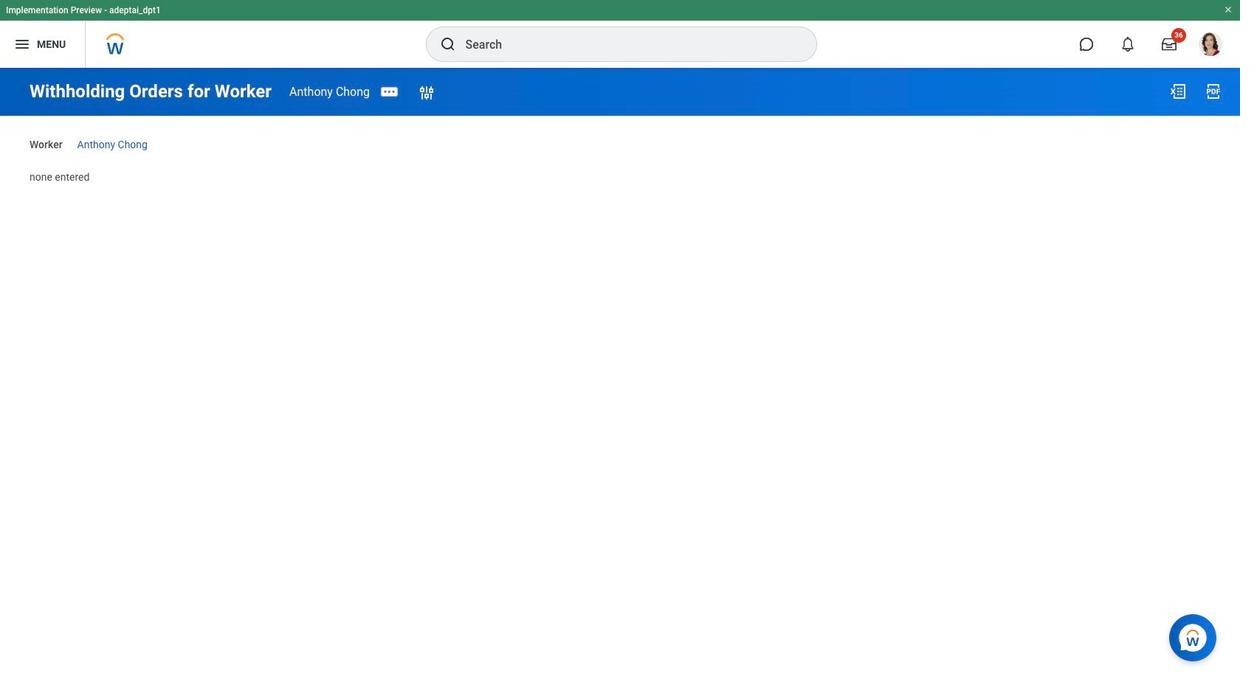 Task type: describe. For each thing, give the bounding box(es) containing it.
close environment banner image
[[1224, 5, 1233, 14]]

Search Workday  search field
[[465, 28, 786, 61]]

profile logan mcneil image
[[1199, 32, 1223, 59]]

export to excel image
[[1169, 83, 1187, 100]]

view printable version (pdf) image
[[1205, 83, 1223, 100]]

inbox large image
[[1162, 37, 1177, 52]]



Task type: locate. For each thing, give the bounding box(es) containing it.
main content
[[0, 68, 1240, 197]]

justify image
[[13, 35, 31, 53]]

search image
[[439, 35, 457, 53]]

notifications large image
[[1121, 37, 1135, 52]]

change selection image
[[418, 85, 436, 102]]

banner
[[0, 0, 1240, 68]]



Task type: vqa. For each thing, say whether or not it's contained in the screenshot.
View printable version (PDF) image
yes



